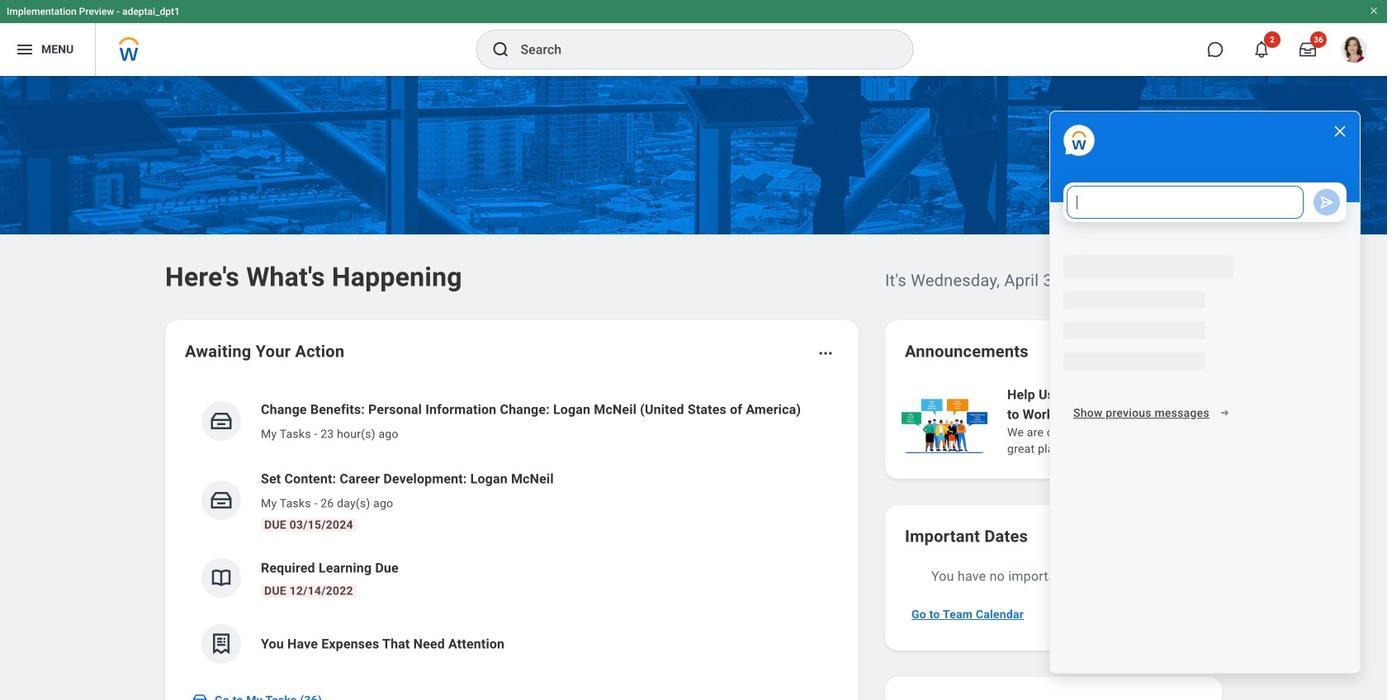 Task type: vqa. For each thing, say whether or not it's contained in the screenshot.
the bottom the
no



Task type: describe. For each thing, give the bounding box(es) containing it.
notifications large image
[[1253, 41, 1270, 58]]

1 inbox image from the top
[[209, 409, 234, 434]]

justify image
[[15, 40, 35, 59]]

close environment banner image
[[1369, 6, 1379, 16]]

search image
[[491, 40, 511, 59]]

x image
[[1332, 123, 1348, 140]]

inbox image
[[192, 692, 208, 700]]

arrow right small image
[[1216, 405, 1233, 421]]

1 horizontal spatial list
[[898, 383, 1387, 459]]

chevron right small image
[[1181, 344, 1197, 360]]

Search Workday  search field
[[521, 31, 879, 68]]

inbox large image
[[1300, 41, 1316, 58]]



Task type: locate. For each thing, give the bounding box(es) containing it.
main content
[[0, 76, 1387, 700]]

chevron left small image
[[1151, 344, 1168, 360]]

dashboard expenses image
[[209, 632, 234, 656]]

0 vertical spatial inbox image
[[209, 409, 234, 434]]

book open image
[[209, 566, 234, 590]]

1 vertical spatial inbox image
[[209, 488, 234, 513]]

profile logan mcneil image
[[1341, 36, 1367, 66]]

None text field
[[1067, 186, 1304, 219]]

inbox image
[[209, 409, 234, 434], [209, 488, 234, 513]]

status
[[1113, 345, 1140, 358]]

2 inbox image from the top
[[209, 488, 234, 513]]

banner
[[0, 0, 1387, 76]]

send image
[[1319, 194, 1335, 211]]

list
[[898, 383, 1387, 459], [185, 386, 839, 677]]

0 horizontal spatial list
[[185, 386, 839, 677]]



